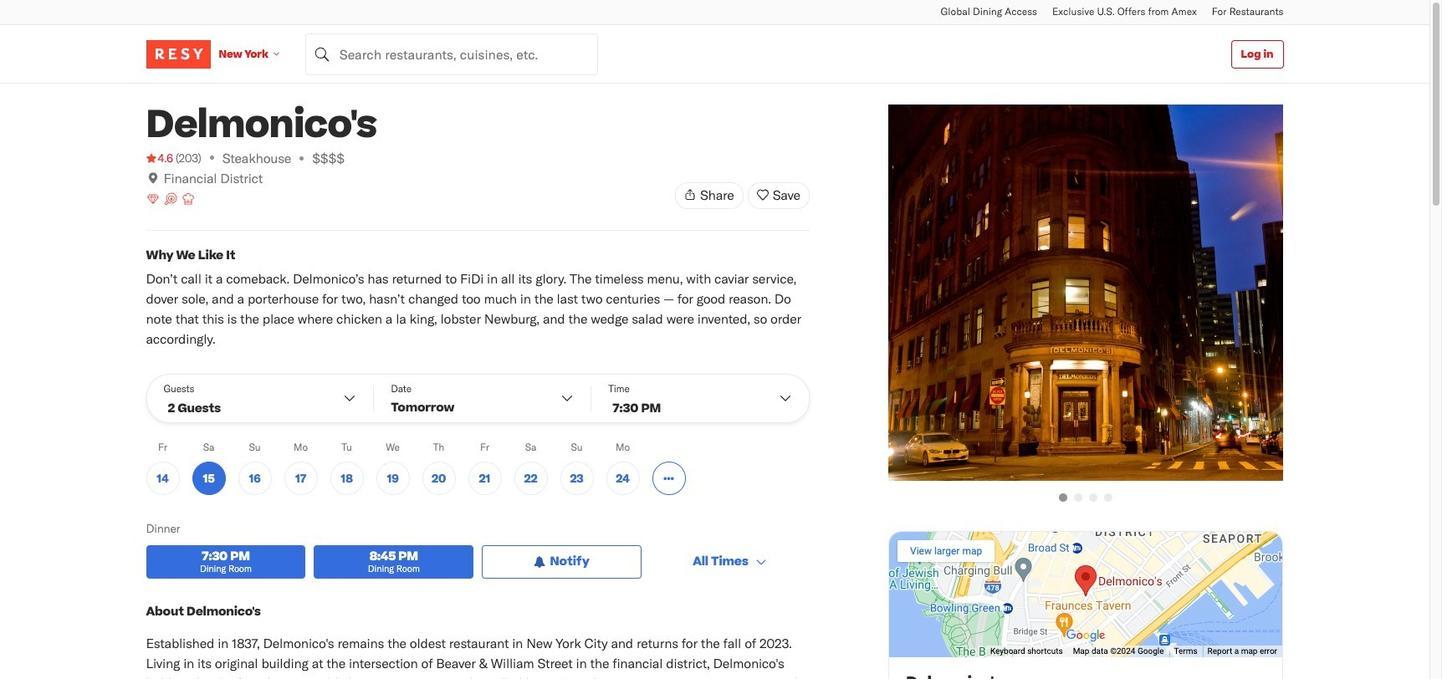 Task type: vqa. For each thing, say whether or not it's contained in the screenshot.
"4.9 Out Of 5 Stars" icon
no



Task type: describe. For each thing, give the bounding box(es) containing it.
Search restaurants, cuisines, etc. text field
[[305, 33, 598, 75]]



Task type: locate. For each thing, give the bounding box(es) containing it.
4.6 out of 5 stars image
[[146, 150, 173, 167]]

None field
[[305, 33, 598, 75]]



